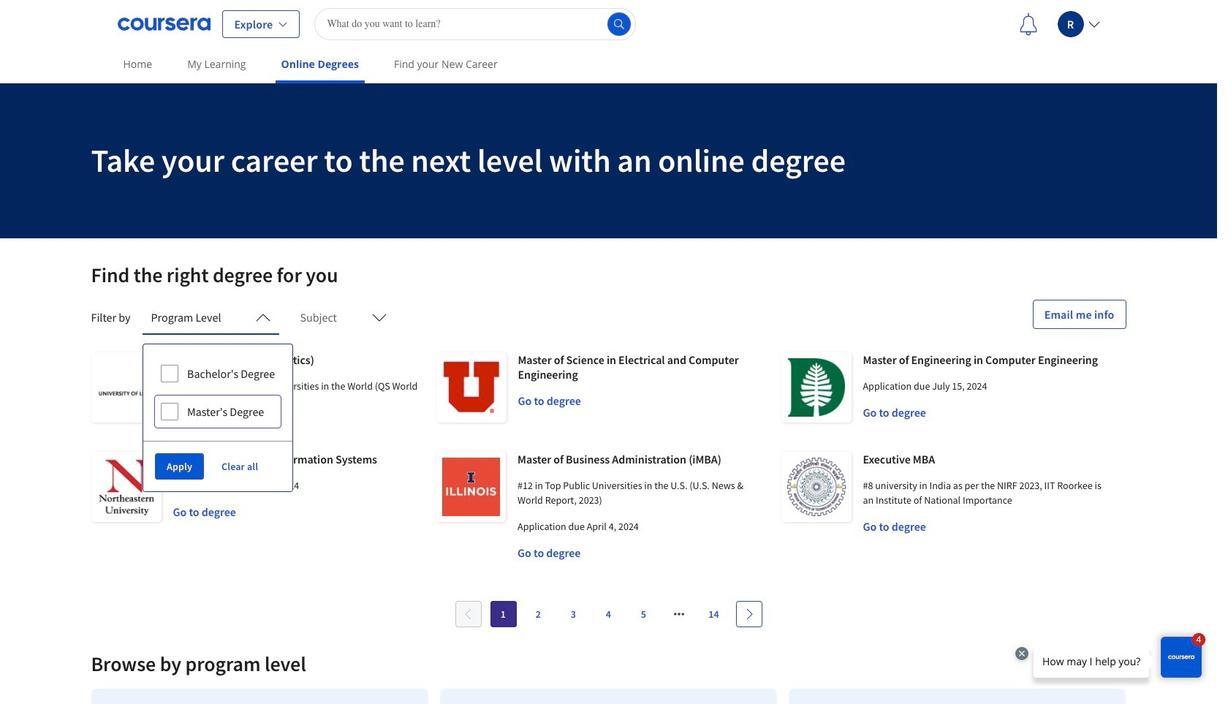 Task type: locate. For each thing, give the bounding box(es) containing it.
university of utah image
[[436, 353, 506, 423]]

list
[[85, 683, 1133, 704]]

options list list box
[[143, 344, 293, 441]]

None search field
[[315, 8, 637, 40]]

go to next page image
[[743, 609, 755, 620]]

dartmouth college image
[[782, 353, 852, 423]]

university of illinois at urbana-champaign image
[[436, 452, 506, 522]]

university of leeds image
[[91, 353, 161, 423]]



Task type: vqa. For each thing, say whether or not it's contained in the screenshot.
UNIVERSITY OF ILLINOIS AT URBANA-CHAMPAIGN image
yes



Task type: describe. For each thing, give the bounding box(es) containing it.
northeastern university image
[[91, 452, 161, 522]]

actions toolbar
[[143, 441, 293, 492]]

iit roorkee image
[[782, 452, 852, 522]]

coursera image
[[117, 12, 210, 35]]



